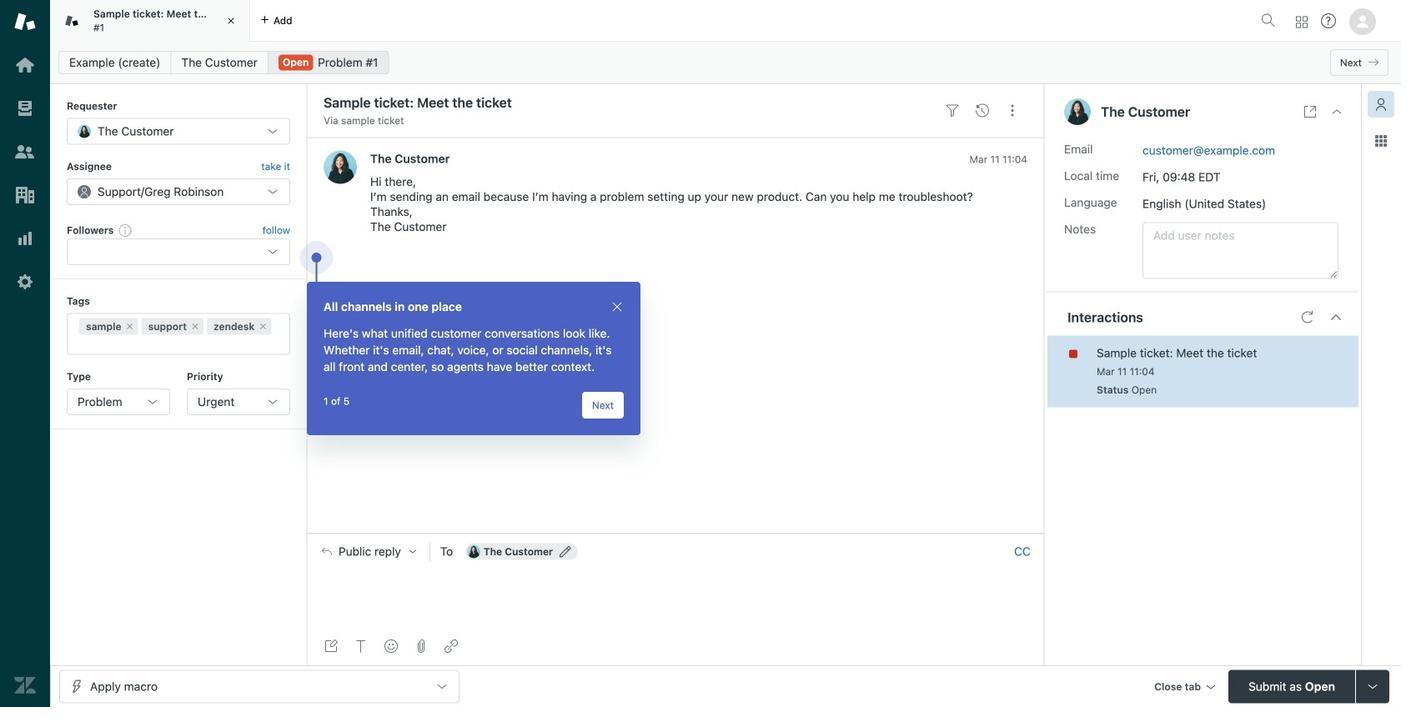 Task type: vqa. For each thing, say whether or not it's contained in the screenshot.
THE USER icon
yes



Task type: locate. For each thing, give the bounding box(es) containing it.
edit user image
[[560, 546, 572, 558]]

0 vertical spatial close image
[[223, 13, 239, 29]]

zendesk products image
[[1297, 16, 1308, 28]]

zendesk image
[[14, 675, 36, 697]]

close image
[[223, 13, 239, 29], [611, 300, 624, 314]]

tab
[[50, 0, 250, 42]]

0 vertical spatial mar 11 11:04 text field
[[970, 153, 1028, 165]]

format text image
[[355, 640, 368, 653]]

avatar image
[[324, 151, 357, 184]]

main element
[[0, 0, 50, 707]]

get started image
[[14, 54, 36, 76]]

dialog
[[307, 282, 641, 436]]

customers image
[[14, 141, 36, 163]]

Subject field
[[320, 93, 934, 113]]

1 vertical spatial close image
[[611, 300, 624, 314]]

Add user notes text field
[[1143, 222, 1339, 279]]

close image
[[1331, 105, 1344, 118]]

get help image
[[1322, 13, 1337, 28]]

Mar 11 11:04 text field
[[970, 153, 1028, 165], [1097, 366, 1155, 378]]

events image
[[976, 104, 989, 117]]

1 horizontal spatial mar 11 11:04 text field
[[1097, 366, 1155, 378]]

view more details image
[[1304, 105, 1317, 118]]

tabs tab list
[[50, 0, 1255, 42]]

views image
[[14, 98, 36, 119]]

admin image
[[14, 271, 36, 293]]

0 horizontal spatial close image
[[223, 13, 239, 29]]

add attachment image
[[415, 640, 428, 653]]



Task type: describe. For each thing, give the bounding box(es) containing it.
insert emojis image
[[385, 640, 398, 653]]

secondary element
[[50, 46, 1402, 79]]

close image inside tabs tab list
[[223, 13, 239, 29]]

apps image
[[1375, 134, 1388, 148]]

add link (cmd k) image
[[445, 640, 458, 653]]

1 horizontal spatial close image
[[611, 300, 624, 314]]

customer@example.com image
[[467, 545, 480, 559]]

user image
[[1065, 98, 1091, 125]]

draft mode image
[[325, 640, 338, 653]]

organizations image
[[14, 184, 36, 206]]

zendesk support image
[[14, 11, 36, 33]]

0 horizontal spatial mar 11 11:04 text field
[[970, 153, 1028, 165]]

customer context image
[[1375, 98, 1388, 111]]

1 vertical spatial mar 11 11:04 text field
[[1097, 366, 1155, 378]]

reporting image
[[14, 228, 36, 249]]



